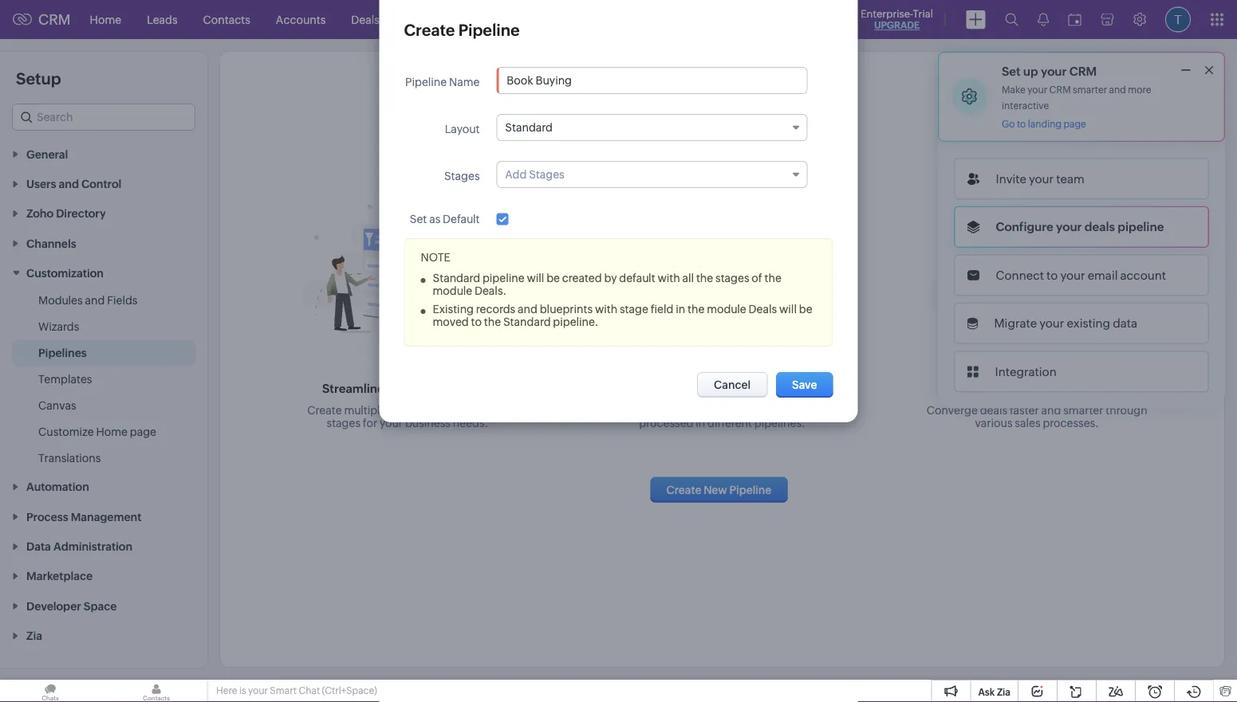 Task type: vqa. For each thing, say whether or not it's contained in the screenshot.
Attachment
no



Task type: locate. For each thing, give the bounding box(es) containing it.
with
[[658, 272, 680, 285], [595, 303, 617, 316], [438, 404, 461, 417]]

different down process
[[463, 404, 508, 417]]

1 vertical spatial converge
[[927, 404, 978, 417]]

2 vertical spatial standard
[[503, 316, 551, 329]]

pipelines link
[[38, 345, 87, 361]]

type
[[685, 404, 708, 417]]

2 horizontal spatial to
[[1047, 268, 1058, 282]]

up
[[1023, 64, 1038, 78]]

home right customize
[[96, 426, 128, 438]]

of right type
[[710, 404, 721, 417]]

0 vertical spatial sales
[[415, 382, 445, 396]]

and left more
[[1109, 85, 1126, 95]]

1 horizontal spatial create
[[404, 21, 455, 39]]

pipelines
[[389, 404, 436, 417]]

configure
[[996, 220, 1053, 234]]

stage
[[620, 303, 648, 316]]

2 vertical spatial with
[[438, 404, 461, 417]]

page right customize
[[130, 426, 156, 438]]

pipelines inside customization region
[[38, 347, 87, 359]]

smarter inside converge deals faster converge deals faster and smarter through various sales processes.
[[1063, 404, 1103, 417]]

smarter for faster
[[1063, 404, 1103, 417]]

1 horizontal spatial pipeline
[[458, 21, 520, 39]]

track your deals in appropriate pipeline based on the type of deals, they would be processed in different pipelines.
[[609, 382, 835, 430]]

module up existing
[[433, 285, 472, 298]]

1 horizontal spatial deals
[[749, 303, 777, 316]]

2 vertical spatial to
[[471, 316, 482, 329]]

contacts image
[[106, 680, 207, 703]]

0 horizontal spatial page
[[130, 426, 156, 438]]

pipelines
[[720, 142, 789, 160], [38, 347, 87, 359]]

and right records
[[518, 303, 538, 316]]

0 vertical spatial set
[[1002, 64, 1021, 78]]

1 horizontal spatial to
[[1017, 119, 1026, 130]]

in right processed
[[696, 417, 705, 430]]

cancel button
[[697, 372, 768, 398]]

track
[[609, 382, 639, 396]]

2 vertical spatial in
[[696, 417, 705, 430]]

stages inside note standard pipeline will be created by default with all the stages of the module deals. existing records and blueprints with stage field in the module deals will be moved to the standard pipeline.
[[715, 272, 749, 285]]

for
[[363, 417, 377, 430]]

pipelines right manage
[[720, 142, 789, 160]]

0 vertical spatial of
[[752, 272, 762, 285]]

to right connect
[[1047, 268, 1058, 282]]

pipeline left name
[[405, 76, 447, 89]]

pipeline
[[458, 21, 520, 39], [405, 76, 447, 89], [729, 484, 772, 497]]

canvas
[[38, 399, 76, 412]]

1 vertical spatial of
[[710, 404, 721, 417]]

1 vertical spatial with
[[595, 303, 617, 316]]

0 horizontal spatial module
[[433, 285, 472, 298]]

and left fields
[[85, 294, 105, 307]]

set left as
[[410, 213, 427, 226]]

pipeline up name
[[458, 21, 520, 39]]

converge deals faster converge deals faster and smarter through various sales processes.
[[927, 382, 1148, 430]]

be up save button
[[799, 303, 812, 316]]

0 horizontal spatial different
[[463, 404, 508, 417]]

page inside set up your crm make your crm smarter and more interactive go to landing page
[[1064, 119, 1086, 130]]

set inside set up your crm make your crm smarter and more interactive go to landing page
[[1002, 64, 1021, 78]]

crm up landing
[[1049, 85, 1071, 95]]

be left created
[[546, 272, 560, 285]]

to inside note standard pipeline will be created by default with all the stages of the module deals. existing records and blueprints with stage field in the module deals will be moved to the standard pipeline.
[[471, 316, 482, 329]]

2 horizontal spatial be
[[815, 404, 829, 417]]

create inside button
[[667, 484, 701, 497]]

create for create pipeline
[[404, 21, 455, 39]]

(ctrl+space)
[[322, 686, 377, 697]]

0 vertical spatial in
[[676, 303, 685, 316]]

1 horizontal spatial faster
[[1066, 382, 1101, 396]]

pipeline up would
[[789, 382, 835, 396]]

1 vertical spatial pipeline
[[405, 76, 447, 89]]

2 horizontal spatial create
[[667, 484, 701, 497]]

of right all
[[752, 272, 762, 285]]

0 vertical spatial pipeline
[[1118, 220, 1164, 234]]

0 horizontal spatial faster
[[1010, 404, 1039, 417]]

to right go
[[1017, 119, 1026, 130]]

Standard field
[[496, 114, 807, 141]]

zia
[[997, 687, 1011, 698]]

modules and fields link
[[38, 292, 138, 308]]

None text field
[[497, 68, 807, 93]]

0 vertical spatial be
[[546, 272, 560, 285]]

set up your crm make your crm smarter and more interactive go to landing page
[[1002, 64, 1151, 130]]

canvas link
[[38, 398, 76, 414]]

0 vertical spatial create
[[404, 21, 455, 39]]

and down the integration
[[1041, 404, 1061, 417]]

home left leads at the top left of the page
[[90, 13, 121, 26]]

smarter left the through
[[1063, 404, 1103, 417]]

to right moved
[[471, 316, 482, 329]]

stages
[[444, 170, 480, 183]]

translations
[[38, 452, 101, 465]]

1 horizontal spatial of
[[752, 272, 762, 285]]

0 vertical spatial standard
[[505, 121, 553, 134]]

be inside the "track your deals in appropriate pipeline based on the type of deals, they would be processed in different pipelines."
[[815, 404, 829, 417]]

0 vertical spatial smarter
[[1073, 85, 1107, 95]]

in up type
[[704, 382, 715, 396]]

standard inside field
[[505, 121, 553, 134]]

your up on
[[642, 382, 667, 396]]

Add Stages text field
[[505, 168, 781, 181]]

1 horizontal spatial stages
[[715, 272, 749, 285]]

0 horizontal spatial pipeline
[[405, 76, 447, 89]]

will up blueprints
[[527, 272, 544, 285]]

0 vertical spatial converge
[[974, 382, 1029, 396]]

smarter left more
[[1073, 85, 1107, 95]]

sales up 'pipelines'
[[415, 382, 445, 396]]

1 vertical spatial deals
[[749, 303, 777, 316]]

customize
[[38, 426, 94, 438]]

stages left for
[[327, 417, 361, 430]]

1 horizontal spatial with
[[595, 303, 617, 316]]

stages
[[715, 272, 749, 285], [327, 417, 361, 430]]

standard down note
[[433, 272, 480, 285]]

default
[[443, 213, 480, 226]]

fields
[[107, 294, 138, 307]]

0 horizontal spatial pipelines
[[38, 347, 87, 359]]

faster up the processes.
[[1066, 382, 1101, 396]]

enterprise-trial upgrade
[[861, 8, 933, 31]]

customization button
[[0, 258, 207, 288]]

create
[[404, 21, 455, 39], [307, 404, 342, 417], [667, 484, 701, 497]]

1 vertical spatial will
[[779, 303, 797, 316]]

more
[[1128, 85, 1151, 95]]

set
[[1002, 64, 1021, 78], [410, 213, 427, 226]]

0 horizontal spatial sales
[[415, 382, 445, 396]]

1 horizontal spatial sales
[[1015, 417, 1041, 430]]

1 vertical spatial to
[[1047, 268, 1058, 282]]

and inside customization region
[[85, 294, 105, 307]]

data
[[1113, 317, 1137, 331]]

and inside note standard pipeline will be created by default with all the stages of the module deals. existing records and blueprints with stage field in the module deals will be moved to the standard pipeline.
[[518, 303, 538, 316]]

in inside note standard pipeline will be created by default with all the stages of the module deals. existing records and blueprints with stage field in the module deals will be moved to the standard pipeline.
[[676, 303, 685, 316]]

sales right various
[[1015, 417, 1041, 430]]

multiple
[[344, 404, 386, 417]]

0 horizontal spatial with
[[438, 404, 461, 417]]

pipeline right new
[[729, 484, 772, 497]]

will up save button
[[779, 303, 797, 316]]

faster down the integration
[[1010, 404, 1039, 417]]

interactive
[[1002, 101, 1049, 111]]

1 vertical spatial module
[[707, 303, 746, 316]]

2 horizontal spatial pipeline
[[729, 484, 772, 497]]

set for up
[[1002, 64, 1021, 78]]

0 horizontal spatial create
[[307, 404, 342, 417]]

1 vertical spatial pipeline
[[483, 272, 524, 285]]

all
[[682, 272, 694, 285]]

0 vertical spatial stages
[[715, 272, 749, 285]]

different
[[463, 404, 508, 417], [708, 417, 752, 430]]

1 horizontal spatial different
[[708, 417, 752, 430]]

1 horizontal spatial set
[[1002, 64, 1021, 78]]

0 horizontal spatial set
[[410, 213, 427, 226]]

1 horizontal spatial module
[[707, 303, 746, 316]]

crm left home link
[[38, 11, 71, 28]]

stages right all
[[715, 272, 749, 285]]

set up make at the top right of page
[[1002, 64, 1021, 78]]

1 vertical spatial set
[[410, 213, 427, 226]]

stages inside streamline your sales process create multiple pipelines with different stages for your business needs.
[[327, 417, 361, 430]]

0 vertical spatial pipelines
[[720, 142, 789, 160]]

1 vertical spatial smarter
[[1063, 404, 1103, 417]]

different inside the "track your deals in appropriate pipeline based on the type of deals, they would be processed in different pipelines."
[[708, 417, 752, 430]]

to
[[1017, 119, 1026, 130], [1047, 268, 1058, 282], [471, 316, 482, 329]]

home link
[[77, 0, 134, 39]]

1 vertical spatial home
[[96, 426, 128, 438]]

1 vertical spatial pipelines
[[38, 347, 87, 359]]

sales inside converge deals faster converge deals faster and smarter through various sales processes.
[[1015, 417, 1041, 430]]

2 vertical spatial create
[[667, 484, 701, 497]]

2 vertical spatial be
[[815, 404, 829, 417]]

customize home page link
[[38, 424, 156, 440]]

1 vertical spatial faster
[[1010, 404, 1039, 417]]

process
[[448, 382, 493, 396]]

set as default
[[410, 213, 480, 226]]

layout
[[445, 123, 480, 136]]

module right the field
[[707, 303, 746, 316]]

2 vertical spatial pipeline
[[729, 484, 772, 497]]

page right landing
[[1064, 119, 1086, 130]]

1 horizontal spatial page
[[1064, 119, 1086, 130]]

will
[[527, 272, 544, 285], [779, 303, 797, 316]]

set for as
[[410, 213, 427, 226]]

0 horizontal spatial stages
[[327, 417, 361, 430]]

2 vertical spatial crm
[[1049, 85, 1071, 95]]

your
[[1041, 64, 1067, 78], [1028, 85, 1047, 95], [1029, 172, 1054, 186], [1056, 220, 1082, 234], [1060, 268, 1085, 282], [1040, 317, 1064, 331], [387, 382, 412, 396], [642, 382, 667, 396], [380, 417, 403, 430], [248, 686, 268, 697]]

0 vertical spatial page
[[1064, 119, 1086, 130]]

tasks link
[[392, 0, 446, 39]]

0 vertical spatial with
[[658, 272, 680, 285]]

1 horizontal spatial pipeline
[[789, 382, 835, 396]]

would
[[781, 404, 813, 417]]

smarter for your
[[1073, 85, 1107, 95]]

0 horizontal spatial deals
[[351, 13, 380, 26]]

meetings
[[459, 13, 507, 26]]

make
[[1002, 85, 1026, 95]]

2 vertical spatial pipeline
[[789, 382, 835, 396]]

1 vertical spatial stages
[[327, 417, 361, 430]]

crm right up
[[1069, 64, 1097, 78]]

standard down deals.
[[503, 316, 551, 329]]

0 horizontal spatial of
[[710, 404, 721, 417]]

home
[[90, 13, 121, 26], [96, 426, 128, 438]]

create up pipeline name
[[404, 21, 455, 39]]

create left new
[[667, 484, 701, 497]]

1 vertical spatial create
[[307, 404, 342, 417]]

deals
[[351, 13, 380, 26], [749, 303, 777, 316]]

0 vertical spatial will
[[527, 272, 544, 285]]

your inside the "track your deals in appropriate pipeline based on the type of deals, they would be processed in different pipelines."
[[642, 382, 667, 396]]

and inside set up your crm make your crm smarter and more interactive go to landing page
[[1109, 85, 1126, 95]]

your left team
[[1029, 172, 1054, 186]]

create inside streamline your sales process create multiple pipelines with different stages for your business needs.
[[307, 404, 342, 417]]

business
[[405, 417, 451, 430]]

be right would
[[815, 404, 829, 417]]

module
[[433, 285, 472, 298], [707, 303, 746, 316]]

pipeline up account
[[1118, 220, 1164, 234]]

pipelines up templates link
[[38, 347, 87, 359]]

deals inside the "track your deals in appropriate pipeline based on the type of deals, they would be processed in different pipelines."
[[670, 382, 701, 396]]

page
[[1064, 119, 1086, 130], [130, 426, 156, 438]]

0 vertical spatial deals
[[351, 13, 380, 26]]

with down process
[[438, 404, 461, 417]]

1 horizontal spatial pipelines
[[720, 142, 789, 160]]

upgrade
[[874, 20, 920, 31]]

0 vertical spatial to
[[1017, 119, 1026, 130]]

pipeline up records
[[483, 272, 524, 285]]

standard right layout
[[505, 121, 553, 134]]

converge
[[974, 382, 1029, 396], [927, 404, 978, 417]]

of
[[752, 272, 762, 285], [710, 404, 721, 417]]

in right the field
[[676, 303, 685, 316]]

smarter inside set up your crm make your crm smarter and more interactive go to landing page
[[1073, 85, 1107, 95]]

and inside converge deals faster converge deals faster and smarter through various sales processes.
[[1041, 404, 1061, 417]]

None field
[[496, 161, 807, 188]]

different down cancel button
[[708, 417, 752, 430]]

0 horizontal spatial to
[[471, 316, 482, 329]]

1 horizontal spatial be
[[799, 303, 812, 316]]

0 horizontal spatial pipeline
[[483, 272, 524, 285]]

deals.
[[475, 285, 507, 298]]

ask
[[978, 687, 995, 698]]

various
[[975, 417, 1013, 430]]

create down streamline
[[307, 404, 342, 417]]

with left all
[[658, 272, 680, 285]]

1 vertical spatial page
[[130, 426, 156, 438]]

1 vertical spatial sales
[[1015, 417, 1041, 430]]

pipeline inside the "track your deals in appropriate pipeline based on the type of deals, they would be processed in different pipelines."
[[789, 382, 835, 396]]

search image
[[1005, 13, 1019, 26]]

with left stage
[[595, 303, 617, 316]]

based
[[616, 404, 648, 417]]



Task type: describe. For each thing, give the bounding box(es) containing it.
1 horizontal spatial will
[[779, 303, 797, 316]]

go to landing page link
[[1002, 119, 1086, 130]]

signals image
[[1038, 13, 1049, 26]]

page inside customization region
[[130, 426, 156, 438]]

deals inside note standard pipeline will be created by default with all the stages of the module deals. existing records and blueprints with stage field in the module deals will be moved to the standard pipeline.
[[749, 303, 777, 316]]

customization region
[[0, 288, 207, 472]]

save button
[[776, 372, 833, 398]]

leads
[[147, 13, 178, 26]]

create pipeline
[[404, 21, 520, 39]]

0 vertical spatial pipeline
[[458, 21, 520, 39]]

of inside note standard pipeline will be created by default with all the stages of the module deals. existing records and blueprints with stage field in the module deals will be moved to the standard pipeline.
[[752, 272, 762, 285]]

0 vertical spatial crm
[[38, 11, 71, 28]]

migrate your existing data
[[994, 317, 1137, 331]]

setup
[[16, 69, 61, 88]]

create for create new pipeline
[[667, 484, 701, 497]]

home inside customization region
[[96, 426, 128, 438]]

your down up
[[1028, 85, 1047, 95]]

0 horizontal spatial will
[[527, 272, 544, 285]]

modules
[[38, 294, 83, 307]]

default
[[619, 272, 655, 285]]

appropriate
[[718, 382, 787, 396]]

existing
[[433, 303, 474, 316]]

field
[[651, 303, 674, 316]]

on
[[650, 404, 663, 417]]

invite
[[996, 172, 1027, 186]]

chats image
[[0, 680, 101, 703]]

landing
[[1028, 119, 1062, 130]]

tasks
[[405, 13, 433, 26]]

accounts
[[276, 13, 326, 26]]

manage
[[655, 142, 717, 160]]

1 vertical spatial in
[[704, 382, 715, 396]]

2 horizontal spatial pipeline
[[1118, 220, 1164, 234]]

email
[[1088, 268, 1118, 282]]

wizards link
[[38, 319, 79, 335]]

pipeline inside button
[[729, 484, 772, 497]]

your up 'pipelines'
[[387, 382, 412, 396]]

wizards
[[38, 320, 79, 333]]

migrate
[[994, 317, 1037, 331]]

is
[[239, 686, 246, 697]]

trial
[[913, 8, 933, 20]]

ask zia
[[978, 687, 1011, 698]]

deals link
[[338, 0, 392, 39]]

leads link
[[134, 0, 190, 39]]

customization
[[26, 267, 104, 280]]

pipelines.
[[754, 417, 805, 430]]

1 vertical spatial be
[[799, 303, 812, 316]]

manage pipelines
[[655, 142, 789, 160]]

your right for
[[380, 417, 403, 430]]

here is your smart chat (ctrl+space)
[[216, 686, 377, 697]]

save
[[792, 379, 817, 392]]

create menu element
[[956, 0, 995, 39]]

pipeline.
[[553, 316, 599, 329]]

records
[[476, 303, 515, 316]]

here
[[216, 686, 237, 697]]

your left email
[[1060, 268, 1085, 282]]

needs.
[[453, 417, 488, 430]]

0 vertical spatial home
[[90, 13, 121, 26]]

chat
[[299, 686, 320, 697]]

of inside the "track your deals in appropriate pipeline based on the type of deals, they would be processed in different pipelines."
[[710, 404, 721, 417]]

streamline
[[322, 382, 384, 396]]

configure your deals pipeline
[[996, 220, 1164, 234]]

go
[[1002, 119, 1015, 130]]

created
[[562, 272, 602, 285]]

signals element
[[1028, 0, 1058, 39]]

processes.
[[1043, 417, 1099, 430]]

contacts link
[[190, 0, 263, 39]]

they
[[756, 404, 779, 417]]

enterprise-
[[861, 8, 913, 20]]

team
[[1056, 172, 1085, 186]]

1 vertical spatial crm
[[1069, 64, 1097, 78]]

create new pipeline
[[667, 484, 772, 497]]

0 vertical spatial faster
[[1066, 382, 1101, 396]]

connect to your email account
[[996, 268, 1166, 282]]

sales inside streamline your sales process create multiple pipelines with different stages for your business needs.
[[415, 382, 445, 396]]

search element
[[995, 0, 1028, 39]]

processed
[[639, 417, 693, 430]]

0 horizontal spatial be
[[546, 272, 560, 285]]

accounts link
[[263, 0, 338, 39]]

different inside streamline your sales process create multiple pipelines with different stages for your business needs.
[[463, 404, 508, 417]]

existing
[[1067, 317, 1110, 331]]

templates link
[[38, 371, 92, 387]]

your right is
[[248, 686, 268, 697]]

pipeline inside note standard pipeline will be created by default with all the stages of the module deals. existing records and blueprints with stage field in the module deals will be moved to the standard pipeline.
[[483, 272, 524, 285]]

crm link
[[13, 11, 71, 28]]

connect
[[996, 268, 1044, 282]]

note standard pipeline will be created by default with all the stages of the module deals. existing records and blueprints with stage field in the module deals will be moved to the standard pipeline.
[[421, 251, 812, 329]]

translations link
[[38, 450, 101, 466]]

contacts
[[203, 13, 250, 26]]

2 horizontal spatial with
[[658, 272, 680, 285]]

your right configure
[[1056, 220, 1082, 234]]

blueprints
[[540, 303, 593, 316]]

1 vertical spatial standard
[[433, 272, 480, 285]]

pipeline name
[[405, 76, 480, 89]]

modules and fields
[[38, 294, 138, 307]]

your right up
[[1041, 64, 1067, 78]]

with inside streamline your sales process create multiple pipelines with different stages for your business needs.
[[438, 404, 461, 417]]

to inside set up your crm make your crm smarter and more interactive go to landing page
[[1017, 119, 1026, 130]]

your right migrate
[[1040, 317, 1064, 331]]

deals,
[[723, 404, 754, 417]]

new
[[704, 484, 727, 497]]

moved
[[433, 316, 469, 329]]

smart
[[270, 686, 297, 697]]

account
[[1120, 268, 1166, 282]]

create menu image
[[966, 10, 986, 29]]

name
[[449, 76, 480, 89]]

through
[[1106, 404, 1148, 417]]

customize home page
[[38, 426, 156, 438]]

0 vertical spatial module
[[433, 285, 472, 298]]

note
[[421, 251, 450, 264]]

invite your team
[[996, 172, 1085, 186]]

streamline your sales process create multiple pipelines with different stages for your business needs.
[[307, 382, 508, 430]]

integration
[[995, 365, 1057, 379]]

templates
[[38, 373, 92, 386]]

the inside the "track your deals in appropriate pipeline based on the type of deals, they would be processed in different pipelines."
[[666, 404, 683, 417]]



